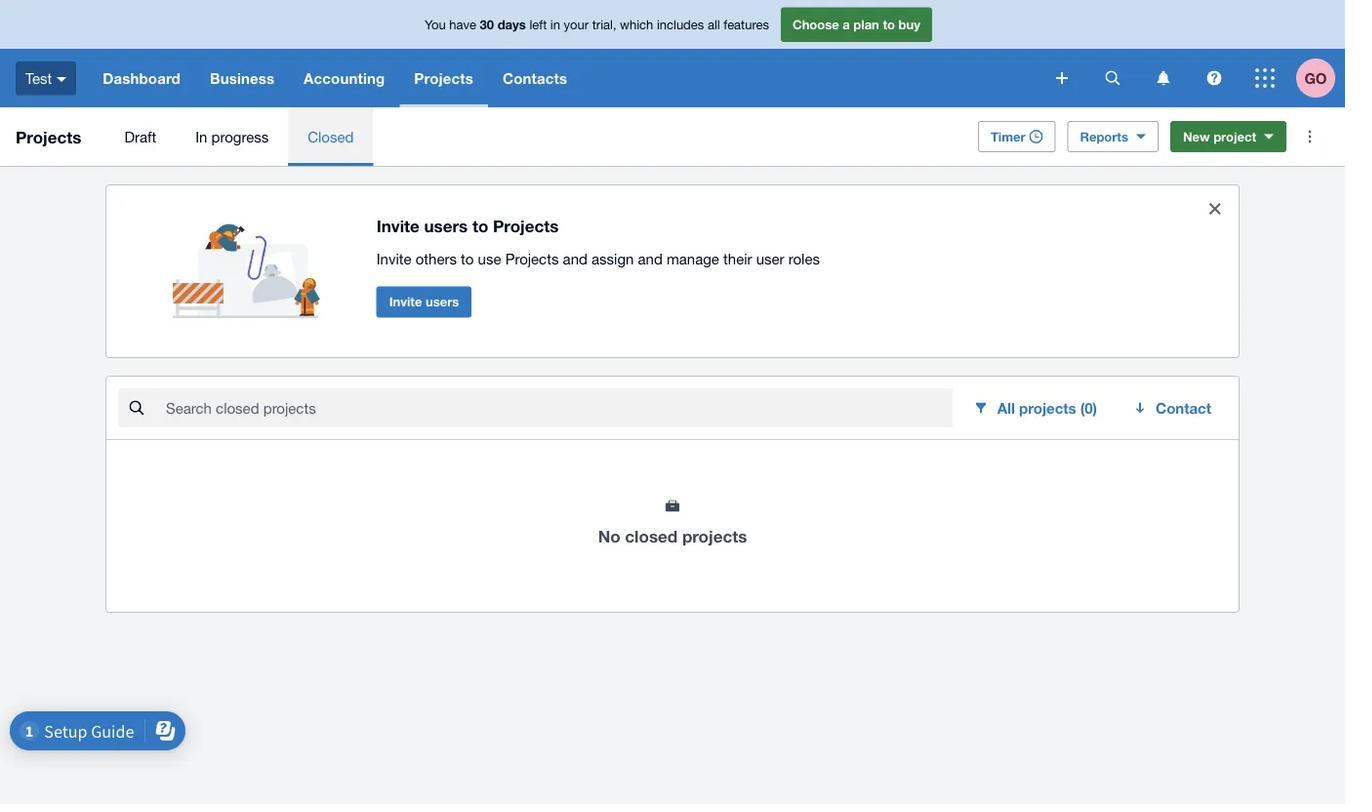 Task type: vqa. For each thing, say whether or not it's contained in the screenshot.
the results
no



Task type: describe. For each thing, give the bounding box(es) containing it.
dashboard link
[[88, 49, 195, 107]]

all projects (0)
[[998, 399, 1098, 417]]

in
[[195, 128, 207, 145]]

business button
[[195, 49, 289, 107]]

new project
[[1183, 129, 1257, 144]]

in progress
[[195, 128, 269, 145]]

invite for invite users
[[389, 295, 422, 310]]

all
[[708, 17, 720, 32]]

svg image inside test popup button
[[57, 77, 67, 82]]

invite users link
[[377, 287, 472, 318]]

invite for invite users to projects
[[377, 216, 420, 236]]

projects right use
[[506, 251, 559, 268]]

no closed projects
[[598, 526, 747, 546]]

plan
[[854, 17, 880, 32]]

your
[[564, 17, 589, 32]]

contacts button
[[488, 49, 582, 107]]

includes
[[657, 17, 704, 32]]

go button
[[1297, 49, 1346, 107]]

project
[[1214, 129, 1257, 144]]

new
[[1183, 129, 1210, 144]]

use
[[478, 251, 501, 268]]

trial,
[[592, 17, 617, 32]]

to for projects
[[473, 216, 489, 236]]

banner containing dashboard
[[0, 0, 1346, 107]]

users for invite users to projects
[[424, 216, 468, 236]]

invite users
[[389, 295, 459, 310]]

you
[[425, 17, 446, 32]]

invite for invite others to use projects and assign and manage their user roles
[[377, 251, 412, 268]]

draft
[[124, 128, 156, 145]]

projects inside 'popup button'
[[1020, 399, 1077, 417]]

reports
[[1081, 129, 1129, 144]]

closed
[[308, 128, 354, 145]]

invite others to use projects and assign and manage their user roles
[[377, 251, 820, 268]]

their
[[724, 251, 752, 268]]

invite users to projects image
[[173, 201, 330, 318]]

30
[[480, 17, 494, 32]]

dashboard
[[103, 69, 181, 87]]

a
[[843, 17, 850, 32]]

reports button
[[1068, 121, 1159, 152]]

roles
[[789, 251, 820, 268]]

assign
[[592, 251, 634, 268]]

projects up use
[[493, 216, 559, 236]]

timer button
[[978, 121, 1056, 152]]

2 and from the left
[[638, 251, 663, 268]]

manage
[[667, 251, 720, 268]]

contact
[[1156, 399, 1212, 417]]

closed
[[625, 526, 678, 546]]



Task type: locate. For each thing, give the bounding box(es) containing it.
0 vertical spatial to
[[883, 17, 895, 32]]

0 vertical spatial users
[[424, 216, 468, 236]]

invite down others
[[389, 295, 422, 310]]

1 horizontal spatial svg image
[[1106, 71, 1121, 85]]

projects inside popup button
[[414, 69, 474, 87]]

progress
[[211, 128, 269, 145]]

1 and from the left
[[563, 251, 588, 268]]

in progress link
[[176, 107, 288, 166]]

projects button
[[400, 49, 488, 107]]

navigation
[[88, 49, 1043, 107]]

to up use
[[473, 216, 489, 236]]

in
[[551, 17, 560, 32]]

1 vertical spatial users
[[426, 295, 459, 310]]

accounting
[[304, 69, 385, 87]]

invite users to projects
[[377, 216, 559, 236]]

to inside banner
[[883, 17, 895, 32]]

no
[[598, 526, 621, 546]]

svg image up reports popup button
[[1106, 71, 1121, 85]]

timer
[[991, 129, 1026, 144]]

test button
[[0, 49, 88, 107]]

Search closed projects search field
[[164, 390, 953, 427]]

new project button
[[1171, 121, 1287, 152]]

users down others
[[426, 295, 459, 310]]

go
[[1305, 69, 1328, 87]]

invite
[[377, 216, 420, 236], [377, 251, 412, 268], [389, 295, 422, 310]]

0 vertical spatial invite
[[377, 216, 420, 236]]

2 vertical spatial to
[[461, 251, 474, 268]]

svg image right test
[[57, 77, 67, 82]]

contact button
[[1121, 389, 1227, 428]]

you have 30 days left in your trial, which includes all features
[[425, 17, 770, 32]]

invite left others
[[377, 251, 412, 268]]

choose
[[793, 17, 839, 32]]

projects down you
[[414, 69, 474, 87]]

0 horizontal spatial projects
[[682, 526, 747, 546]]

buy
[[899, 17, 921, 32]]

and right assign
[[638, 251, 663, 268]]

0 horizontal spatial svg image
[[57, 77, 67, 82]]

to for use
[[461, 251, 474, 268]]

projects left (0)
[[1020, 399, 1077, 417]]

choose a plan to buy
[[793, 17, 921, 32]]

clear image
[[1196, 189, 1235, 229]]

users
[[424, 216, 468, 236], [426, 295, 459, 310]]

all
[[998, 399, 1015, 417]]

navigation inside banner
[[88, 49, 1043, 107]]

contacts
[[503, 69, 568, 87]]

have
[[449, 17, 477, 32]]

projects
[[414, 69, 474, 87], [16, 127, 81, 146], [493, 216, 559, 236], [506, 251, 559, 268]]

0 vertical spatial projects
[[1020, 399, 1077, 417]]

svg image
[[1106, 71, 1121, 85], [57, 77, 67, 82]]

left
[[530, 17, 547, 32]]

(0)
[[1081, 399, 1098, 417]]

and
[[563, 251, 588, 268], [638, 251, 663, 268]]

and left assign
[[563, 251, 588, 268]]

navigation containing dashboard
[[88, 49, 1043, 107]]

to
[[883, 17, 895, 32], [473, 216, 489, 236], [461, 251, 474, 268]]

all projects (0) button
[[961, 389, 1113, 428]]

1 vertical spatial invite
[[377, 251, 412, 268]]

projects right "closed"
[[682, 526, 747, 546]]

more options image
[[1291, 117, 1330, 156]]

accounting button
[[289, 49, 400, 107]]

projects
[[1020, 399, 1077, 417], [682, 526, 747, 546]]

draft link
[[105, 107, 176, 166]]

closed link
[[288, 107, 373, 166]]

1 vertical spatial projects
[[682, 526, 747, 546]]

projects down test popup button
[[16, 127, 81, 146]]

1 horizontal spatial and
[[638, 251, 663, 268]]

banner
[[0, 0, 1346, 107]]

test
[[25, 70, 52, 87]]

which
[[620, 17, 654, 32]]

0 horizontal spatial and
[[563, 251, 588, 268]]

to left use
[[461, 251, 474, 268]]

to left buy
[[883, 17, 895, 32]]

1 horizontal spatial projects
[[1020, 399, 1077, 417]]

users up others
[[424, 216, 468, 236]]

business
[[210, 69, 275, 87]]

invite up others
[[377, 216, 420, 236]]

svg image
[[1256, 68, 1275, 88], [1158, 71, 1170, 85], [1207, 71, 1222, 85], [1057, 72, 1068, 84]]

user
[[757, 251, 785, 268]]

1 vertical spatial to
[[473, 216, 489, 236]]

2 vertical spatial invite
[[389, 295, 422, 310]]

others
[[416, 251, 457, 268]]

users for invite users
[[426, 295, 459, 310]]

closed tab
[[288, 107, 373, 166]]

days
[[498, 17, 526, 32]]

features
[[724, 17, 770, 32]]



